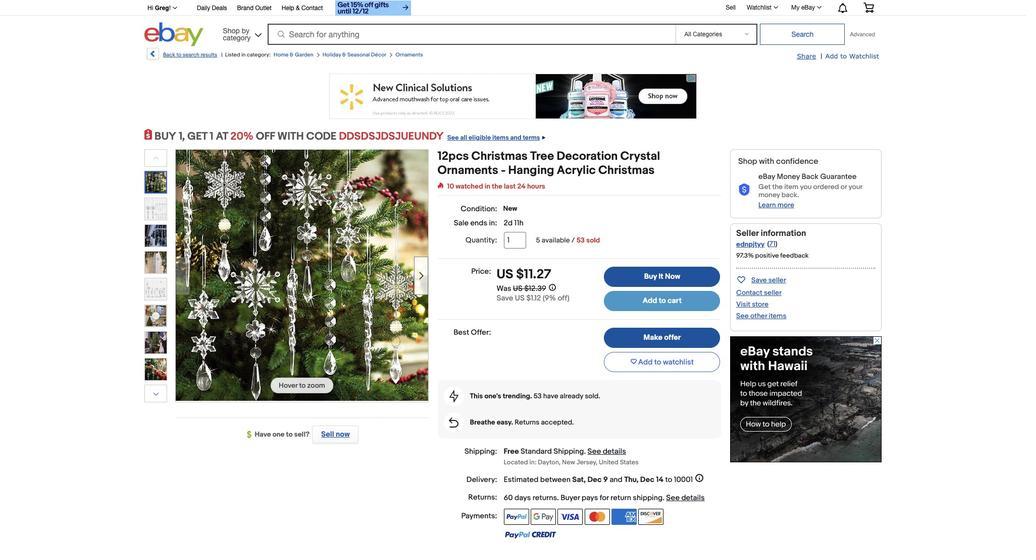 Task type: locate. For each thing, give the bounding box(es) containing it.
1 horizontal spatial new
[[562, 459, 575, 467]]

items right the other
[[769, 312, 787, 321]]

0 vertical spatial add
[[825, 52, 838, 60]]

add for add to watchlist
[[638, 358, 653, 367]]

1 vertical spatial ornaments
[[438, 164, 498, 178]]

back left the search
[[163, 52, 175, 58]]

1 horizontal spatial shop
[[738, 157, 757, 167]]

0 horizontal spatial new
[[503, 205, 517, 213]]

advanced link
[[845, 24, 880, 44]]

ordered
[[813, 183, 839, 191]]

off
[[256, 130, 275, 143]]

with details__icon image for breathe easy.
[[449, 418, 459, 428]]

american express image
[[612, 509, 637, 525]]

0 vertical spatial in
[[241, 52, 246, 58]]

home & garden link
[[274, 52, 313, 58]]

1 the from the left
[[492, 182, 502, 191]]

shop
[[223, 27, 240, 35], [738, 157, 757, 167]]

0 horizontal spatial in
[[241, 52, 246, 58]]

buyer
[[561, 494, 580, 503]]

11h
[[514, 219, 524, 228]]

daily deals link
[[197, 3, 227, 14]]

watchlist right sell link
[[747, 4, 772, 11]]

code
[[306, 130, 337, 143]]

2d
[[504, 219, 513, 228]]

ebay inside ebay money back guarantee get the item you ordered or your money back. learn more
[[758, 172, 775, 182]]

0 vertical spatial watchlist
[[747, 4, 772, 11]]

0 vertical spatial see details link
[[588, 447, 626, 457]]

with details__icon image
[[738, 184, 750, 196], [449, 391, 458, 403], [449, 418, 459, 428]]

to left the "cart"
[[659, 296, 666, 306]]

1 vertical spatial advertisement region
[[730, 337, 882, 463]]

see all eligible items and terms
[[447, 134, 540, 142]]

ornaments right décor
[[396, 52, 423, 58]]

back
[[163, 52, 175, 58], [802, 172, 819, 182]]

confidence
[[776, 157, 818, 167]]

2 the from the left
[[772, 183, 783, 191]]

1 horizontal spatial back
[[802, 172, 819, 182]]

in: right "ends"
[[489, 219, 497, 228]]

1 horizontal spatial the
[[772, 183, 783, 191]]

brand outlet link
[[237, 3, 272, 14]]

best
[[454, 328, 469, 338]]

2 vertical spatial with details__icon image
[[449, 418, 459, 428]]

0 horizontal spatial ornaments
[[396, 52, 423, 58]]

10
[[447, 182, 454, 191]]

return
[[611, 494, 631, 503]]

contact inside account navigation
[[301, 5, 323, 12]]

& right holiday in the top left of the page
[[342, 52, 346, 58]]

search
[[183, 52, 199, 58]]

jersey,
[[577, 459, 598, 467]]

picture 7 of 11 image
[[145, 332, 167, 354]]

0 horizontal spatial watchlist
[[747, 4, 772, 11]]

us $11.27 main content
[[438, 149, 721, 544]]

0 vertical spatial seller
[[768, 276, 786, 285]]

1 vertical spatial in:
[[530, 459, 536, 467]]

to inside share | add to watchlist
[[840, 52, 847, 60]]

0 horizontal spatial items
[[492, 134, 509, 142]]

holiday & seasonal décor link
[[323, 52, 386, 58]]

1 vertical spatial items
[[769, 312, 787, 321]]

(
[[767, 240, 769, 248]]

save inside us $11.27 main content
[[497, 294, 513, 303]]

garden
[[295, 52, 313, 58]]

see inside 'link'
[[447, 134, 459, 142]]

0 vertical spatial advertisement region
[[329, 74, 697, 119]]

5
[[536, 236, 540, 245]]

53
[[577, 236, 585, 245], [534, 392, 542, 401]]

add right share
[[825, 52, 838, 60]]

ebay right my
[[801, 4, 815, 11]]

1 horizontal spatial ornaments
[[438, 164, 498, 178]]

1 horizontal spatial christmas
[[598, 164, 655, 178]]

back inside ebay money back guarantee get the item you ordered or your money back. learn more
[[802, 172, 819, 182]]

0 horizontal spatial 53
[[534, 392, 542, 401]]

1 vertical spatial see details link
[[666, 494, 705, 503]]

1 horizontal spatial see details link
[[666, 494, 705, 503]]

one's
[[485, 392, 501, 401]]

located in: dayton, new jersey, united states
[[504, 459, 639, 467]]

standard shipping . see details
[[521, 447, 626, 457]]

advanced
[[850, 31, 875, 37]]

ebay money back guarantee get the item you ordered or your money back. learn more
[[758, 172, 862, 210]]

0 horizontal spatial shop
[[223, 27, 240, 35]]

0 horizontal spatial ebay
[[758, 172, 775, 182]]

14
[[656, 475, 664, 485]]

advertisement region
[[329, 74, 697, 119], [730, 337, 882, 463]]

trending.
[[503, 392, 532, 401]]

1 horizontal spatial .
[[584, 447, 586, 457]]

sale ends in:
[[454, 219, 497, 228]]

picture 5 of 11 image
[[145, 279, 167, 300]]

quantity:
[[465, 236, 497, 245]]

1 vertical spatial save
[[497, 294, 513, 303]]

1 horizontal spatial 53
[[577, 236, 585, 245]]

breathe easy. returns accepted.
[[470, 419, 574, 427]]

the inside ebay money back guarantee get the item you ordered or your money back. learn more
[[772, 183, 783, 191]]

in for listed
[[241, 52, 246, 58]]

save for save us $1.12 (9% off)
[[497, 294, 513, 303]]

watchlist
[[663, 358, 694, 367]]

items inside 'link'
[[492, 134, 509, 142]]

0 horizontal spatial &
[[290, 52, 294, 58]]

0 horizontal spatial and
[[510, 134, 521, 142]]

in right watched
[[485, 182, 490, 191]]

shop for shop with confidence
[[738, 157, 757, 167]]

see details link for standard shipping . see details
[[588, 447, 626, 457]]

see details link for 60 days returns . buyer pays for return shipping . see details
[[666, 494, 705, 503]]

deals
[[212, 5, 227, 12]]

us left $1.12
[[515, 294, 525, 303]]

0 vertical spatial 53
[[577, 236, 585, 245]]

1 horizontal spatial items
[[769, 312, 787, 321]]

in:
[[489, 219, 497, 228], [530, 459, 536, 467]]

hi greg !
[[147, 5, 171, 12]]

christmas right acrylic
[[598, 164, 655, 178]]

0 horizontal spatial sell
[[321, 430, 334, 440]]

seller inside contact seller visit store see other items
[[764, 289, 782, 297]]

and left terms
[[510, 134, 521, 142]]

ornaments
[[396, 52, 423, 58], [438, 164, 498, 178]]

1 horizontal spatial contact
[[736, 289, 762, 297]]

new down shipping
[[562, 459, 575, 467]]

see down visit
[[736, 312, 749, 321]]

1 horizontal spatial advertisement region
[[730, 337, 882, 463]]

to inside back to search results link
[[176, 52, 181, 58]]

sell for sell now
[[321, 430, 334, 440]]

delivery:
[[467, 475, 497, 485]]

& inside help & contact link
[[296, 5, 300, 12]]

2 horizontal spatial &
[[342, 52, 346, 58]]

pays
[[582, 494, 598, 503]]

shipping
[[633, 494, 663, 503]]

offer:
[[471, 328, 491, 338]]

to right "14" on the right
[[665, 475, 672, 485]]

1 vertical spatial add
[[643, 296, 657, 306]]

shop left with
[[738, 157, 757, 167]]

acrylic
[[557, 164, 596, 178]]

and inside us $11.27 main content
[[610, 475, 623, 485]]

1 horizontal spatial dec
[[640, 475, 654, 485]]

add down buy in the right of the page
[[643, 296, 657, 306]]

1 vertical spatial seller
[[764, 289, 782, 297]]

1 horizontal spatial in
[[485, 182, 490, 191]]

. left buyer
[[557, 494, 559, 503]]

the right the get
[[772, 183, 783, 191]]

1 vertical spatial and
[[610, 475, 623, 485]]

dec left "14" on the right
[[640, 475, 654, 485]]

1 vertical spatial contact
[[736, 289, 762, 297]]

contact right help at left top
[[301, 5, 323, 12]]

ednpjtyy
[[736, 240, 765, 249]]

1 vertical spatial sell
[[321, 430, 334, 440]]

1 horizontal spatial sell
[[726, 4, 736, 11]]

add for add to cart
[[643, 296, 657, 306]]

the left last
[[492, 182, 502, 191]]

my ebay link
[[786, 2, 826, 14]]

1 vertical spatial new
[[562, 459, 575, 467]]

seller up contact seller link
[[768, 276, 786, 285]]

and
[[510, 134, 521, 142], [610, 475, 623, 485]]

0 vertical spatial with details__icon image
[[738, 184, 750, 196]]

to left watchlist
[[654, 358, 661, 367]]

at
[[216, 130, 228, 143]]

1 horizontal spatial and
[[610, 475, 623, 485]]

1 horizontal spatial |
[[821, 52, 822, 61]]

one
[[273, 431, 285, 439]]

was
[[497, 284, 511, 294]]

breathe
[[470, 419, 495, 427]]

best offer:
[[454, 328, 491, 338]]

free
[[504, 447, 519, 457]]

details down 10001
[[681, 494, 705, 503]]

Quantity: text field
[[504, 232, 526, 249]]

0 horizontal spatial details
[[603, 447, 626, 457]]

share button
[[797, 52, 816, 61]]

shop left by on the left top of the page
[[223, 27, 240, 35]]

2 vertical spatial add
[[638, 358, 653, 367]]

1 vertical spatial with details__icon image
[[449, 391, 458, 403]]

ddsdsjdsjueundy
[[339, 130, 444, 143]]

contact inside contact seller visit store see other items
[[736, 289, 762, 297]]

contact up visit store link
[[736, 289, 762, 297]]

see details link
[[588, 447, 626, 457], [666, 494, 705, 503]]

1 horizontal spatial in:
[[530, 459, 536, 467]]

for
[[600, 494, 609, 503]]

it
[[659, 272, 663, 282]]

picture 3 of 11 image
[[145, 225, 167, 247]]

see details link up united
[[588, 447, 626, 457]]

in right listed
[[241, 52, 246, 58]]

. down "14" on the right
[[663, 494, 665, 503]]

ornaments up watched
[[438, 164, 498, 178]]

paypal image
[[504, 509, 529, 525]]

| left listed
[[221, 52, 223, 58]]

0 horizontal spatial contact
[[301, 5, 323, 12]]

see details link down 10001
[[666, 494, 705, 503]]

your shopping cart image
[[863, 3, 875, 13]]

and right 9
[[610, 475, 623, 485]]

with
[[277, 130, 304, 143]]

0 vertical spatial shop
[[223, 27, 240, 35]]

ebay
[[801, 4, 815, 11], [758, 172, 775, 182]]

0 horizontal spatial in:
[[489, 219, 497, 228]]

0 vertical spatial contact
[[301, 5, 323, 12]]

& right the home
[[290, 52, 294, 58]]

home
[[274, 52, 289, 58]]

master card image
[[585, 509, 610, 525]]

1 dec from the left
[[588, 475, 602, 485]]

see left all
[[447, 134, 459, 142]]

1 vertical spatial back
[[802, 172, 819, 182]]

save up contact seller link
[[751, 276, 767, 285]]

0 horizontal spatial the
[[492, 182, 502, 191]]

watchlist inside share | add to watchlist
[[849, 52, 879, 60]]

seller for save
[[768, 276, 786, 285]]

us right was
[[513, 284, 523, 294]]

my
[[791, 4, 800, 11]]

add down make
[[638, 358, 653, 367]]

1 vertical spatial details
[[681, 494, 705, 503]]

1 horizontal spatial watchlist
[[849, 52, 879, 60]]

in: down standard
[[530, 459, 536, 467]]

seller down save seller
[[764, 289, 782, 297]]

sell now
[[321, 430, 350, 440]]

0 horizontal spatial back
[[163, 52, 175, 58]]

you
[[800, 183, 812, 191]]

1 vertical spatial 53
[[534, 392, 542, 401]]

add inside button
[[638, 358, 653, 367]]

picture 6 of 11 image
[[145, 306, 167, 327]]

sell left now
[[321, 430, 334, 440]]

to inside add to cart link
[[659, 296, 666, 306]]

account navigation
[[142, 0, 882, 17]]

1 vertical spatial watchlist
[[849, 52, 879, 60]]

seller inside button
[[768, 276, 786, 285]]

to left the search
[[176, 52, 181, 58]]

share | add to watchlist
[[797, 52, 879, 61]]

0 vertical spatial sell
[[726, 4, 736, 11]]

with details__icon image left the get
[[738, 184, 750, 196]]

0 vertical spatial items
[[492, 134, 509, 142]]

0 horizontal spatial save
[[497, 294, 513, 303]]

ebay up the get
[[758, 172, 775, 182]]

save left $1.12
[[497, 294, 513, 303]]

0 horizontal spatial .
[[557, 494, 559, 503]]

0 horizontal spatial dec
[[588, 475, 602, 485]]

dec left 9
[[588, 475, 602, 485]]

back up you
[[802, 172, 819, 182]]

details up united
[[603, 447, 626, 457]]

0 vertical spatial and
[[510, 134, 521, 142]]

1 horizontal spatial save
[[751, 276, 767, 285]]

0 vertical spatial ebay
[[801, 4, 815, 11]]

watchlist link
[[741, 2, 783, 14]]

24
[[517, 182, 526, 191]]

to down advanced link
[[840, 52, 847, 60]]

| right share button
[[821, 52, 822, 61]]

sell left watchlist link
[[726, 4, 736, 11]]

with details__icon image left breathe
[[449, 418, 459, 428]]

more
[[778, 201, 794, 210]]

0 horizontal spatial see details link
[[588, 447, 626, 457]]

53 left have
[[534, 392, 542, 401]]

this
[[470, 392, 483, 401]]

sell inside account navigation
[[726, 4, 736, 11]]

1 vertical spatial shop
[[738, 157, 757, 167]]

(9%
[[543, 294, 556, 303]]

0 vertical spatial new
[[503, 205, 517, 213]]

0 vertical spatial in:
[[489, 219, 497, 228]]

1 horizontal spatial &
[[296, 5, 300, 12]]

with details__icon image left this
[[449, 391, 458, 403]]

dayton,
[[538, 459, 561, 467]]

0 vertical spatial save
[[751, 276, 767, 285]]

money
[[758, 191, 780, 199]]

& for seasonal
[[342, 52, 346, 58]]

shop inside shop by category
[[223, 27, 240, 35]]

my ebay
[[791, 4, 815, 11]]

save inside button
[[751, 276, 767, 285]]

53 right /
[[577, 236, 585, 245]]

1 horizontal spatial ebay
[[801, 4, 815, 11]]

help
[[282, 5, 294, 12]]

shipping:
[[465, 447, 497, 457]]

items right eligible at top left
[[492, 134, 509, 142]]

easy.
[[497, 419, 513, 427]]

holiday
[[323, 52, 341, 58]]

new up 2d
[[503, 205, 517, 213]]

watchlist down advanced link
[[849, 52, 879, 60]]

& right help at left top
[[296, 5, 300, 12]]

53 for sold
[[577, 236, 585, 245]]

None submit
[[760, 24, 845, 45]]

in inside us $11.27 main content
[[485, 182, 490, 191]]

learn
[[758, 201, 776, 210]]

. up jersey,
[[584, 447, 586, 457]]

christmas down see all eligible items and terms
[[471, 149, 528, 164]]

buy
[[155, 130, 176, 143]]

1 vertical spatial ebay
[[758, 172, 775, 182]]

décor
[[371, 52, 386, 58]]

1 vertical spatial in
[[485, 182, 490, 191]]

seller
[[736, 229, 759, 239]]

& for garden
[[290, 52, 294, 58]]



Task type: describe. For each thing, give the bounding box(es) containing it.
0 horizontal spatial advertisement region
[[329, 74, 697, 119]]

see down 10001
[[666, 494, 680, 503]]

the inside us $11.27 main content
[[492, 182, 502, 191]]

60 days returns . buyer pays for return shipping . see details
[[504, 494, 705, 503]]

your
[[849, 183, 862, 191]]

sell for sell
[[726, 4, 736, 11]]

1 horizontal spatial details
[[681, 494, 705, 503]]

with details__icon image for ebay money back guarantee
[[738, 184, 750, 196]]

all
[[460, 134, 467, 142]]

1,
[[179, 130, 185, 143]]

add to watchlist
[[638, 358, 694, 367]]

buy 1, get 1 at 20% off with code ddsdsjdsjueundy
[[155, 130, 444, 143]]

ornaments link
[[396, 52, 423, 58]]

us up was
[[497, 267, 513, 283]]

discover image
[[639, 509, 664, 525]]

shop for shop by category
[[223, 27, 240, 35]]

shipping
[[554, 447, 584, 457]]

20%
[[230, 130, 253, 143]]

9
[[603, 475, 608, 485]]

payments:
[[461, 512, 497, 521]]

picture 8 of 11 image
[[145, 359, 167, 381]]

cart
[[668, 296, 682, 306]]

get an extra 15% off image
[[335, 1, 411, 16]]

-
[[501, 164, 506, 178]]

0 horizontal spatial christmas
[[471, 149, 528, 164]]

estimated
[[504, 475, 539, 485]]

12pcs christmas tree decoration crystal ornaments - hanging acrylic christmas - picture 1 of 11 image
[[176, 149, 428, 401]]

items inside contact seller visit store see other items
[[769, 312, 787, 321]]

item
[[784, 183, 799, 191]]

ednpjtyy link
[[736, 240, 765, 249]]

& for contact
[[296, 5, 300, 12]]

daily
[[197, 5, 210, 12]]

picture 4 of 11 image
[[145, 252, 167, 274]]

make offer
[[644, 333, 681, 343]]

us for save
[[515, 294, 525, 303]]

have one to sell?
[[255, 431, 310, 439]]

53 for have
[[534, 392, 542, 401]]

save seller button
[[736, 274, 786, 286]]

97.3%
[[736, 252, 754, 260]]

daily deals
[[197, 5, 227, 12]]

brand outlet
[[237, 5, 272, 12]]

0 vertical spatial back
[[163, 52, 175, 58]]

picture 2 of 11 image
[[145, 198, 167, 220]]

guarantee
[[820, 172, 857, 182]]

us $11.27
[[497, 267, 551, 283]]

none submit inside shop by category banner
[[760, 24, 845, 45]]

12pcs
[[438, 149, 469, 164]]

paypal credit image
[[504, 532, 556, 540]]

outlet
[[255, 5, 272, 12]]

dollar sign image
[[247, 431, 255, 439]]

ebay inside account navigation
[[801, 4, 815, 11]]

crystal
[[620, 149, 660, 164]]

2 horizontal spatial .
[[663, 494, 665, 503]]

results
[[201, 52, 217, 58]]

and inside 'link'
[[510, 134, 521, 142]]

available
[[542, 236, 570, 245]]

have
[[543, 392, 558, 401]]

)
[[776, 240, 777, 248]]

shop with confidence
[[738, 157, 818, 167]]

watched
[[456, 182, 483, 191]]

buy
[[644, 272, 657, 282]]

back to search results link
[[146, 48, 217, 64]]

sell now link
[[310, 426, 359, 444]]

12pcs christmas tree decoration crystal ornaments - hanging acrylic christmas
[[438, 149, 660, 178]]

days
[[515, 494, 531, 503]]

0 horizontal spatial |
[[221, 52, 223, 58]]

0 vertical spatial details
[[603, 447, 626, 457]]

estimated between sat, dec 9 and thu, dec 14 to 10001
[[504, 475, 693, 485]]

help & contact
[[282, 5, 323, 12]]

Search for anything text field
[[269, 25, 674, 44]]

60
[[504, 494, 513, 503]]

positive
[[755, 252, 779, 260]]

google pay image
[[531, 509, 556, 525]]

71 link
[[769, 240, 776, 248]]

with
[[759, 157, 774, 167]]

learn more link
[[758, 201, 794, 210]]

10 watched in the last 24 hours
[[447, 182, 545, 191]]

us for was
[[513, 284, 523, 294]]

add inside share | add to watchlist
[[825, 52, 838, 60]]

1
[[210, 130, 214, 143]]

accepted.
[[541, 419, 574, 427]]

see other items link
[[736, 312, 787, 321]]

5 available / 53 sold
[[536, 236, 600, 245]]

see up jersey,
[[588, 447, 601, 457]]

seller for contact
[[764, 289, 782, 297]]

or
[[841, 183, 847, 191]]

with details__icon image for this one's trending.
[[449, 391, 458, 403]]

shop by category
[[223, 27, 251, 42]]

see inside contact seller visit store see other items
[[736, 312, 749, 321]]

brand
[[237, 5, 254, 12]]

0 vertical spatial ornaments
[[396, 52, 423, 58]]

store
[[752, 300, 769, 309]]

ornaments inside 12pcs christmas tree decoration crystal ornaments - hanging acrylic christmas
[[438, 164, 498, 178]]

sold.
[[585, 392, 600, 401]]

add to cart
[[643, 296, 682, 306]]

save for save seller
[[751, 276, 767, 285]]

information
[[761, 229, 806, 239]]

to right one
[[286, 431, 293, 439]]

visa image
[[558, 509, 583, 525]]

holiday & seasonal décor
[[323, 52, 386, 58]]

seller information ednpjtyy ( 71 ) 97.3% positive feedback
[[736, 229, 809, 260]]

in for watched
[[485, 182, 490, 191]]

contact seller link
[[736, 289, 782, 297]]

| listed in category:
[[221, 52, 271, 58]]

see all eligible items and terms link
[[444, 130, 546, 143]]

2d 11h
[[504, 219, 524, 228]]

2 dec from the left
[[640, 475, 654, 485]]

united
[[599, 459, 619, 467]]

off)
[[558, 294, 570, 303]]

category:
[[247, 52, 271, 58]]

ends
[[470, 219, 487, 228]]

/
[[572, 236, 575, 245]]

make
[[644, 333, 662, 343]]

hanging
[[508, 164, 554, 178]]

returns:
[[468, 493, 497, 503]]

watchlist inside account navigation
[[747, 4, 772, 11]]

to inside add to watchlist button
[[654, 358, 661, 367]]

shop by category button
[[218, 22, 264, 44]]

feedback
[[780, 252, 809, 260]]

by
[[242, 27, 249, 35]]

71
[[769, 240, 776, 248]]

add to watchlist link
[[825, 52, 879, 61]]

help & contact link
[[282, 3, 323, 14]]

picture 1 of 11 image
[[145, 172, 166, 193]]

shop by category banner
[[142, 0, 882, 49]]

contact seller visit store see other items
[[736, 289, 787, 321]]

returns
[[515, 419, 539, 427]]

returns
[[533, 494, 557, 503]]

this one's trending. 53 have already sold.
[[470, 392, 600, 401]]



Task type: vqa. For each thing, say whether or not it's contained in the screenshot.
the Breathe
yes



